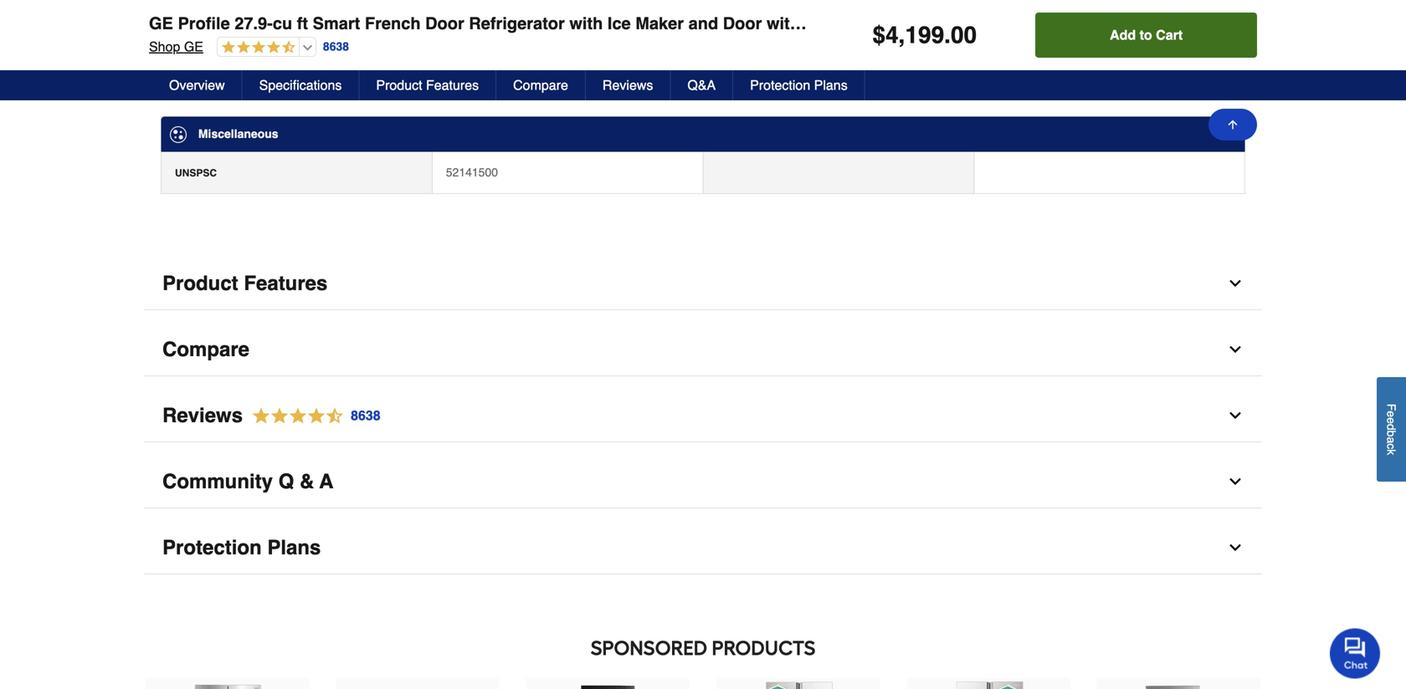Task type: describe. For each thing, give the bounding box(es) containing it.
compare for q&a
[[513, 77, 568, 93]]

protection plans for community q & a
[[162, 537, 321, 560]]

features for q&a
[[426, 77, 479, 93]]

community q & a button
[[144, 456, 1262, 509]]

k
[[1385, 449, 1398, 455]]

prop65 warning image
[[446, 12, 459, 26]]

ge profile 27.9-cu ft smart french door refrigerator with ice maker and door within door (fingerprint-resistant stainless steel) energy star
[[149, 14, 1285, 33]]

safety listing
[[717, 14, 783, 26]]

listing
[[1040, 12, 1070, 26]]

chevron down image for plans
[[1227, 540, 1244, 557]]

chat invite button image
[[1330, 628, 1381, 679]]

prop 65 warning(s) - link
[[446, 11, 589, 28]]

protection plans button for q&a
[[733, 70, 865, 100]]

unspsc
[[175, 168, 217, 179]]

midea 29.3-cu ft smart french door refrigerator with dual ice maker (stainless steel) energy star image
[[162, 680, 293, 690]]

safety
[[1006, 12, 1037, 26]]

1 horizontal spatial ge
[[184, 39, 203, 54]]

and
[[688, 14, 718, 33]]

warning(s)
[[510, 12, 582, 26]]

listing
[[750, 14, 783, 26]]

reviews button
[[586, 70, 671, 100]]

add
[[1110, 27, 1136, 43]]

protection for community q & a
[[162, 537, 262, 560]]

protection plans button for community q & a
[[144, 522, 1262, 575]]

0 vertical spatial 4.5 stars image
[[218, 40, 295, 56]]

smart
[[313, 14, 360, 33]]

product features button for community q & a
[[144, 258, 1262, 311]]

within
[[767, 14, 815, 33]]

shop ge
[[149, 39, 203, 54]]

chevron down image
[[1227, 342, 1244, 358]]

52141500
[[446, 166, 498, 179]]

shop
[[149, 39, 180, 54]]

a
[[319, 471, 333, 494]]

ul
[[988, 12, 1003, 26]]

add to cart
[[1110, 27, 1183, 43]]

4,199
[[886, 22, 944, 49]]

0 horizontal spatial ge
[[149, 14, 173, 33]]

a
[[1385, 437, 1398, 444]]

f e e d b a c k button
[[1377, 377, 1406, 482]]

chevron down image for features
[[1227, 276, 1244, 292]]

ca
[[175, 14, 189, 26]]

arrow up image
[[1226, 118, 1239, 131]]

q&a button
[[671, 70, 733, 100]]

reviews for community q & a
[[162, 404, 243, 427]]

n/a
[[446, 54, 465, 68]]

refrigerator
[[469, 14, 565, 33]]

cee tier qualified
[[175, 56, 262, 68]]

features for community q & a
[[244, 272, 328, 295]]

specifications
[[259, 77, 342, 93]]

q
[[278, 471, 294, 494]]

3 door from the left
[[820, 14, 859, 33]]

1 door from the left
[[425, 14, 464, 33]]

midea garage ready 18.1-cu ft top-freezer refrigerator (stainless steel) energy star image
[[1113, 680, 1244, 690]]

qualified
[[219, 56, 262, 68]]

2 door from the left
[[723, 14, 762, 33]]

$ 4,199 . 00
[[873, 22, 977, 49]]

8638 inside 4.5 stars image
[[351, 408, 381, 424]]

f
[[1385, 404, 1398, 411]]

stainless
[[1037, 14, 1111, 33]]

cu
[[273, 14, 292, 33]]

community
[[162, 471, 273, 494]]

sponsored
[[591, 637, 707, 661]]

reviews for q&a
[[603, 77, 653, 93]]

product for community q & a
[[162, 272, 238, 295]]

warning(s)
[[286, 14, 338, 26]]

cee
[[175, 56, 196, 68]]

maker
[[635, 14, 684, 33]]

b
[[1385, 431, 1398, 437]]

.
[[944, 22, 951, 49]]

product for q&a
[[376, 77, 422, 93]]



Task type: locate. For each thing, give the bounding box(es) containing it.
products
[[712, 637, 816, 661]]

0 horizontal spatial features
[[244, 272, 328, 295]]

ge up cee
[[184, 39, 203, 54]]

0 vertical spatial product
[[376, 77, 422, 93]]

product
[[376, 77, 422, 93], [162, 272, 238, 295]]

overview
[[169, 77, 225, 93]]

ul safety listing
[[988, 12, 1070, 26]]

1 vertical spatial 8638
[[351, 408, 381, 424]]

1 vertical spatial protection
[[162, 537, 262, 560]]

0 horizontal spatial reviews
[[162, 404, 243, 427]]

protection
[[750, 77, 810, 93], [162, 537, 262, 560]]

ca residents: prop 65 warning(s)
[[175, 14, 338, 26]]

chevron down image inside community q & a button
[[1227, 474, 1244, 491]]

1 horizontal spatial prop
[[463, 12, 490, 26]]

product features
[[376, 77, 479, 93], [162, 272, 328, 295]]

1 vertical spatial compare button
[[144, 324, 1262, 377]]

protection plans button down community q & a button in the bottom of the page
[[144, 522, 1262, 575]]

1 vertical spatial ge
[[184, 39, 203, 54]]

1 horizontal spatial protection plans
[[750, 77, 848, 93]]

e up d
[[1385, 411, 1398, 418]]

1 vertical spatial compare
[[162, 338, 249, 361]]

1 vertical spatial reviews
[[162, 404, 243, 427]]

plans for community q & a
[[267, 537, 321, 560]]

door
[[425, 14, 464, 33], [723, 14, 762, 33], [820, 14, 859, 33]]

product features for community q & a
[[162, 272, 328, 295]]

compare for community q & a
[[162, 338, 249, 361]]

hisense 21.2-cu ft counter-depth french door refrigerator with ice maker (fingerprint resistant stainless steel) energy star image
[[733, 680, 864, 690]]

residents:
[[192, 14, 243, 26]]

0 horizontal spatial compare
[[162, 338, 249, 361]]

steel)
[[1115, 14, 1161, 33]]

0 horizontal spatial door
[[425, 14, 464, 33]]

plans for q&a
[[814, 77, 848, 93]]

ge left the ca
[[149, 14, 173, 33]]

reviews up community
[[162, 404, 243, 427]]

0 horizontal spatial protection plans
[[162, 537, 321, 560]]

prop
[[463, 12, 490, 26], [246, 14, 269, 26]]

1 vertical spatial 4.5 stars image
[[243, 405, 381, 428]]

prop 65 warning(s) -
[[463, 12, 589, 26]]

1 horizontal spatial door
[[723, 14, 762, 33]]

product features button for q&a
[[359, 70, 496, 100]]

0 vertical spatial protection
[[750, 77, 810, 93]]

product features button
[[359, 70, 496, 100], [144, 258, 1262, 311]]

1 vertical spatial features
[[244, 272, 328, 295]]

4.5 stars image
[[218, 40, 295, 56], [243, 405, 381, 428]]

3 chevron down image from the top
[[1227, 474, 1244, 491]]

prop right prop65 warning image
[[463, 12, 490, 26]]

1 vertical spatial product features button
[[144, 258, 1262, 311]]

$
[[873, 22, 886, 49]]

q&a
[[687, 77, 716, 93]]

65
[[493, 12, 506, 26], [272, 14, 283, 26]]

f e e d b a c k
[[1385, 404, 1398, 455]]

prop left cu
[[246, 14, 269, 26]]

compare button
[[496, 70, 586, 100], [144, 324, 1262, 377]]

protection down "within"
[[750, 77, 810, 93]]

protection plans for q&a
[[750, 77, 848, 93]]

resistant
[[963, 14, 1033, 33]]

1 vertical spatial plans
[[267, 537, 321, 560]]

protection plans
[[750, 77, 848, 93], [162, 537, 321, 560]]

plans down q
[[267, 537, 321, 560]]

0 vertical spatial product features
[[376, 77, 479, 93]]

french
[[365, 14, 421, 33]]

1 vertical spatial protection plans
[[162, 537, 321, 560]]

1 horizontal spatial product
[[376, 77, 422, 93]]

4.5 stars image up &
[[243, 405, 381, 428]]

d
[[1385, 424, 1398, 431]]

product features for q&a
[[376, 77, 479, 93]]

to
[[1140, 27, 1152, 43]]

1 horizontal spatial plans
[[814, 77, 848, 93]]

1 horizontal spatial features
[[426, 77, 479, 93]]

midea garage ready 18.1-cu ft top-freezer refrigerator (black) energy star image
[[542, 680, 673, 690]]

hisense 25.4-cu ft french door refrigerator with dual ice maker (fingerprint resistant stainless steel) energy star image
[[923, 680, 1054, 690]]

overview button
[[152, 70, 242, 100]]

southdeep products heading
[[144, 632, 1262, 666]]

2 horizontal spatial door
[[820, 14, 859, 33]]

protection for q&a
[[750, 77, 810, 93]]

0 vertical spatial protection plans
[[750, 77, 848, 93]]

2 chevron down image from the top
[[1227, 408, 1244, 424]]

features
[[426, 77, 479, 93], [244, 272, 328, 295]]

energy
[[1166, 14, 1236, 33]]

0 vertical spatial ge
[[149, 14, 173, 33]]

0 horizontal spatial product
[[162, 272, 238, 295]]

0 vertical spatial features
[[426, 77, 479, 93]]

compare button for q&a
[[496, 70, 586, 100]]

specifications button
[[242, 70, 359, 100]]

0 vertical spatial reviews
[[603, 77, 653, 93]]

door left the '$'
[[820, 14, 859, 33]]

4 chevron down image from the top
[[1227, 540, 1244, 557]]

ft
[[297, 14, 308, 33]]

protection plans button down "within"
[[733, 70, 865, 100]]

0 horizontal spatial 8638
[[323, 40, 349, 53]]

65 left warning(s)
[[493, 12, 506, 26]]

1 vertical spatial product
[[162, 272, 238, 295]]

profile
[[178, 14, 230, 33]]

sponsored products
[[591, 637, 816, 661]]

1 vertical spatial protection plans button
[[144, 522, 1262, 575]]

e
[[1385, 411, 1398, 418], [1385, 418, 1398, 424]]

0 horizontal spatial product features
[[162, 272, 328, 295]]

star
[[1241, 14, 1285, 33]]

1 horizontal spatial product features
[[376, 77, 479, 93]]

8638
[[323, 40, 349, 53], [351, 408, 381, 424]]

with
[[569, 14, 603, 33]]

-
[[585, 12, 589, 26]]

0 vertical spatial compare
[[513, 77, 568, 93]]

chevron down image
[[1227, 276, 1244, 292], [1227, 408, 1244, 424], [1227, 474, 1244, 491], [1227, 540, 1244, 557]]

plans down "within"
[[814, 77, 848, 93]]

safety
[[717, 14, 747, 26]]

ice
[[608, 14, 631, 33]]

0 horizontal spatial protection
[[162, 537, 262, 560]]

1 horizontal spatial 8638
[[351, 408, 381, 424]]

add to cart button
[[1035, 13, 1257, 58]]

0 horizontal spatial prop
[[246, 14, 269, 26]]

reviews
[[603, 77, 653, 93], [162, 404, 243, 427]]

0 vertical spatial plans
[[814, 77, 848, 93]]

e up the b
[[1385, 418, 1398, 424]]

protection plans down "within"
[[750, 77, 848, 93]]

1 horizontal spatial 65
[[493, 12, 506, 26]]

27.9-
[[235, 14, 273, 33]]

1 horizontal spatial compare
[[513, 77, 568, 93]]

0 horizontal spatial plans
[[267, 537, 321, 560]]

reviews down ice
[[603, 77, 653, 93]]

reviews inside "button"
[[603, 77, 653, 93]]

4.5 stars image up qualified
[[218, 40, 295, 56]]

00
[[951, 22, 977, 49]]

(fingerprint-
[[863, 14, 963, 33]]

plans
[[814, 77, 848, 93], [267, 537, 321, 560]]

cart
[[1156, 27, 1183, 43]]

tier
[[198, 56, 217, 68]]

c
[[1385, 444, 1398, 449]]

chevron down image for q
[[1227, 474, 1244, 491]]

door right and
[[723, 14, 762, 33]]

1 chevron down image from the top
[[1227, 276, 1244, 292]]

door up n/a
[[425, 14, 464, 33]]

compare button for community q & a
[[144, 324, 1262, 377]]

65 left the ft
[[272, 14, 283, 26]]

compare
[[513, 77, 568, 93], [162, 338, 249, 361]]

protection plans down community q & a
[[162, 537, 321, 560]]

0 vertical spatial compare button
[[496, 70, 586, 100]]

0 vertical spatial 8638
[[323, 40, 349, 53]]

1 vertical spatial product features
[[162, 272, 328, 295]]

community q & a
[[162, 471, 333, 494]]

ge
[[149, 14, 173, 33], [184, 39, 203, 54]]

&
[[300, 471, 314, 494]]

miscellaneous
[[198, 127, 278, 141]]

4.5 stars image containing 8638
[[243, 405, 381, 428]]

0 horizontal spatial 65
[[272, 14, 283, 26]]

1 horizontal spatial reviews
[[603, 77, 653, 93]]

1 e from the top
[[1385, 411, 1398, 418]]

0 vertical spatial protection plans button
[[733, 70, 865, 100]]

protection plans button
[[733, 70, 865, 100], [144, 522, 1262, 575]]

protection down community
[[162, 537, 262, 560]]

0 vertical spatial product features button
[[359, 70, 496, 100]]

2 e from the top
[[1385, 418, 1398, 424]]

1 horizontal spatial protection
[[750, 77, 810, 93]]



Task type: vqa. For each thing, say whether or not it's contained in the screenshot.
the Protection Plans button related to Community Q & A
yes



